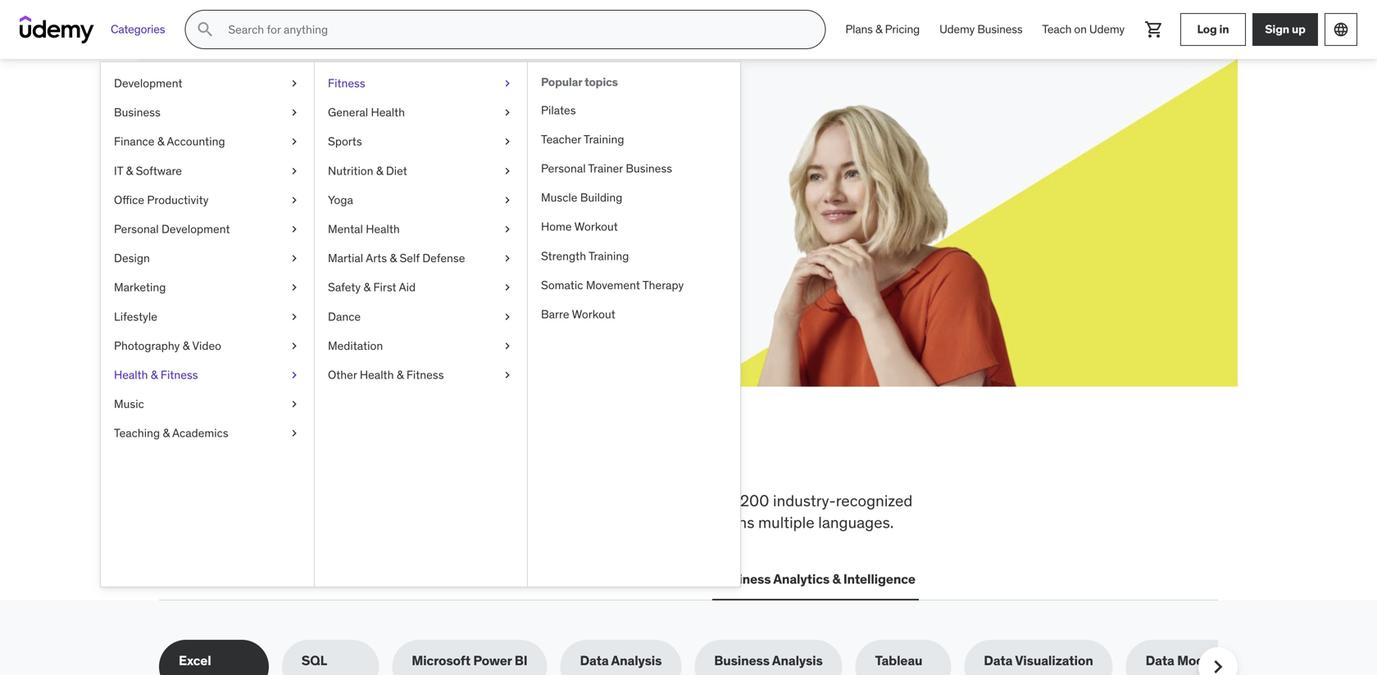 Task type: locate. For each thing, give the bounding box(es) containing it.
next image
[[1206, 655, 1232, 676]]

training
[[584, 132, 625, 147], [589, 249, 629, 263]]

fitness down photography & video
[[161, 368, 198, 383]]

xsmall image
[[288, 75, 301, 92], [501, 75, 514, 92], [501, 105, 514, 121], [288, 134, 301, 150], [501, 134, 514, 150], [288, 192, 301, 208], [501, 192, 514, 208], [288, 221, 301, 237], [501, 221, 514, 237], [288, 251, 301, 267], [288, 309, 301, 325], [501, 338, 514, 354], [501, 367, 514, 383]]

data
[[499, 571, 528, 588], [580, 653, 609, 670], [984, 653, 1013, 670], [1146, 653, 1175, 670]]

somatic movement therapy
[[541, 278, 684, 293]]

udemy image
[[20, 16, 94, 43]]

aid
[[399, 280, 416, 295]]

development inside button
[[193, 571, 275, 588]]

0 horizontal spatial in
[[516, 437, 548, 480]]

teaching & academics
[[114, 426, 229, 441]]

workout down building
[[575, 220, 618, 234]]

xsmall image for mental health
[[501, 221, 514, 237]]

udemy right "on"
[[1090, 22, 1125, 37]]

skills up workplace at the bottom of the page
[[272, 437, 360, 480]]

xsmall image inside "general health" link
[[501, 105, 514, 121]]

for
[[297, 130, 335, 164], [684, 491, 703, 511]]

xsmall image for design
[[288, 251, 301, 267]]

xsmall image inside 'it & software' link
[[288, 163, 301, 179]]

certifications
[[308, 571, 392, 588]]

udemy
[[940, 22, 975, 37], [1090, 22, 1125, 37]]

critical
[[225, 491, 272, 511]]

shopping cart with 0 items image
[[1145, 20, 1165, 39]]

xsmall image inside the sports link
[[501, 134, 514, 150]]

business for business analysis
[[715, 653, 770, 670]]

2 horizontal spatial fitness
[[407, 368, 444, 383]]

science
[[530, 571, 579, 588]]

nutrition
[[328, 163, 374, 178]]

1 horizontal spatial your
[[340, 130, 399, 164]]

for up potential
[[297, 130, 335, 164]]

0 vertical spatial training
[[584, 132, 625, 147]]

xsmall image inside design link
[[288, 251, 301, 267]]

1 analysis from the left
[[611, 653, 662, 670]]

business for business analytics & intelligence
[[716, 571, 771, 588]]

0 vertical spatial for
[[297, 130, 335, 164]]

data right bi
[[580, 653, 609, 670]]

0 vertical spatial it
[[114, 163, 123, 178]]

xsmall image for safety & first aid
[[501, 280, 514, 296]]

plans & pricing link
[[836, 10, 930, 49]]

fitness up general
[[328, 76, 366, 91]]

& left diet
[[376, 163, 383, 178]]

0 horizontal spatial for
[[297, 130, 335, 164]]

personal development link
[[101, 215, 314, 244]]

other health & fitness link
[[315, 361, 527, 390]]

marketing
[[114, 280, 166, 295]]

skills
[[272, 437, 360, 480], [351, 491, 386, 511]]

meditation link
[[315, 332, 527, 361]]

xsmall image inside business link
[[288, 105, 301, 121]]

1 horizontal spatial in
[[1220, 22, 1230, 37]]

data for data visualization
[[984, 653, 1013, 670]]

xsmall image inside the martial arts & self defense link
[[501, 251, 514, 267]]

0 vertical spatial personal
[[541, 161, 586, 176]]

xsmall image for sports
[[501, 134, 514, 150]]

in right log
[[1220, 22, 1230, 37]]

1 vertical spatial it
[[295, 571, 306, 588]]

& right finance
[[157, 134, 164, 149]]

home workout link
[[528, 213, 741, 242]]

in up including
[[516, 437, 548, 480]]

health & fitness link
[[101, 361, 314, 390]]

xsmall image for martial arts & self defense
[[501, 251, 514, 267]]

photography
[[114, 339, 180, 353]]

xsmall image inside lifestyle link
[[288, 309, 301, 325]]

barre
[[541, 307, 570, 322]]

training up trainer
[[584, 132, 625, 147]]

0 vertical spatial in
[[1220, 22, 1230, 37]]

leadership button
[[408, 560, 482, 600]]

0 horizontal spatial udemy
[[940, 22, 975, 37]]

finance
[[114, 134, 155, 149]]

1 vertical spatial personal
[[114, 222, 159, 237]]

your
[[340, 130, 399, 164], [265, 171, 291, 188]]

& for software
[[126, 163, 133, 178]]

personal down 'teacher'
[[541, 161, 586, 176]]

business inside button
[[716, 571, 771, 588]]

xsmall image inside marketing link
[[288, 280, 301, 296]]

health right other at left
[[360, 368, 394, 383]]

0 horizontal spatial it
[[114, 163, 123, 178]]

leadership
[[411, 571, 479, 588]]

1 horizontal spatial personal
[[541, 161, 586, 176]]

1 vertical spatial training
[[589, 249, 629, 263]]

data inside 'button'
[[499, 571, 528, 588]]

xsmall image inside personal development link
[[288, 221, 301, 237]]

2 analysis from the left
[[773, 653, 823, 670]]

development down office productivity link
[[162, 222, 230, 237]]

& down the photography in the bottom of the page
[[151, 368, 158, 383]]

course.
[[387, 171, 430, 188]]

1 vertical spatial development
[[162, 222, 230, 237]]

xsmall image inside other health & fitness link
[[501, 367, 514, 383]]

xsmall image inside finance & accounting link
[[288, 134, 301, 150]]

xsmall image inside photography & video link
[[288, 338, 301, 354]]

your up through
[[265, 171, 291, 188]]

xsmall image inside development link
[[288, 75, 301, 92]]

just
[[498, 171, 520, 188]]

1 vertical spatial workout
[[572, 307, 616, 322]]

1 vertical spatial your
[[265, 171, 291, 188]]

workout down somatic movement therapy at the top left
[[572, 307, 616, 322]]

safety
[[328, 280, 361, 295]]

0 vertical spatial workout
[[575, 220, 618, 234]]

microsoft
[[412, 653, 471, 670]]

1 vertical spatial in
[[516, 437, 548, 480]]

teach on udemy
[[1043, 22, 1125, 37]]

& down meditation link
[[397, 368, 404, 383]]

multiple
[[759, 513, 815, 533]]

first
[[374, 280, 397, 295]]

workout for barre workout
[[572, 307, 616, 322]]

2 vertical spatial development
[[193, 571, 275, 588]]

fitness element
[[527, 62, 741, 587]]

training up somatic movement therapy at the top left
[[589, 249, 629, 263]]

general health
[[328, 105, 405, 120]]

building
[[581, 190, 623, 205]]

xsmall image inside fitness link
[[501, 75, 514, 92]]

1 horizontal spatial udemy
[[1090, 22, 1125, 37]]

xsmall image inside health & fitness link
[[288, 367, 301, 383]]

xsmall image inside safety & first aid link
[[501, 280, 514, 296]]

recognized
[[836, 491, 913, 511]]

& inside button
[[833, 571, 841, 588]]

xsmall image for dance
[[501, 309, 514, 325]]

0 horizontal spatial analysis
[[611, 653, 662, 670]]

development down categories dropdown button
[[114, 76, 183, 91]]

analysis for data analysis
[[611, 653, 662, 670]]

web development button
[[159, 560, 278, 600]]

meditation
[[328, 339, 383, 353]]

xsmall image inside mental health link
[[501, 221, 514, 237]]

xsmall image inside yoga link
[[501, 192, 514, 208]]

1 horizontal spatial for
[[684, 491, 703, 511]]

business analysis
[[715, 653, 823, 670]]

xsmall image for teaching & academics
[[288, 426, 301, 442]]

topics,
[[474, 491, 520, 511]]

one
[[554, 437, 613, 480]]

it & software link
[[101, 156, 314, 186]]

log in link
[[1181, 13, 1247, 46]]

data left the science
[[499, 571, 528, 588]]

development
[[114, 76, 183, 91], [162, 222, 230, 237], [193, 571, 275, 588]]

for inside skills for your future expand your potential with a course. starting at just $12.99 through dec 15.
[[297, 130, 335, 164]]

a
[[377, 171, 384, 188]]

health for general health
[[371, 105, 405, 120]]

trainer
[[588, 161, 623, 176]]

xsmall image inside music link
[[288, 397, 301, 413]]

data modeling
[[1146, 653, 1235, 670]]

$12.99
[[218, 189, 258, 206]]

personal inside fitness 'element'
[[541, 161, 586, 176]]

health
[[371, 105, 405, 120], [366, 222, 400, 237], [114, 368, 148, 383], [360, 368, 394, 383]]

well-
[[405, 513, 439, 533]]

training for teacher training
[[584, 132, 625, 147]]

health up arts
[[366, 222, 400, 237]]

data science
[[499, 571, 579, 588]]

it up office
[[114, 163, 123, 178]]

data left visualization
[[984, 653, 1013, 670]]

home
[[541, 220, 572, 234]]

microsoft power bi
[[412, 653, 528, 670]]

1 vertical spatial skills
[[351, 491, 386, 511]]

martial arts & self defense
[[328, 251, 465, 266]]

supports
[[339, 513, 401, 533]]

training for strength training
[[589, 249, 629, 263]]

teacher training link
[[528, 125, 741, 154]]

office productivity link
[[101, 186, 314, 215]]

fitness link
[[315, 69, 527, 98]]

with
[[349, 171, 374, 188]]

health right general
[[371, 105, 405, 120]]

& right teaching
[[163, 426, 170, 441]]

udemy right pricing on the right of page
[[940, 22, 975, 37]]

xsmall image for health & fitness
[[288, 367, 301, 383]]

personal up design
[[114, 222, 159, 237]]

fitness down meditation link
[[407, 368, 444, 383]]

personal trainer business link
[[528, 154, 741, 183]]

choose a language image
[[1334, 21, 1350, 38]]

personal for personal trainer business
[[541, 161, 586, 176]]

& left video
[[183, 339, 190, 353]]

barre workout
[[541, 307, 616, 322]]

& up office
[[126, 163, 133, 178]]

through
[[261, 189, 307, 206]]

1 horizontal spatial it
[[295, 571, 306, 588]]

xsmall image inside dance link
[[501, 309, 514, 325]]

xsmall image for marketing
[[288, 280, 301, 296]]

xsmall image inside the teaching & academics link
[[288, 426, 301, 442]]

xsmall image inside meditation link
[[501, 338, 514, 354]]

& inside "link"
[[376, 163, 383, 178]]

health for other health & fitness
[[360, 368, 394, 383]]

teacher training
[[541, 132, 625, 147]]

business analytics & intelligence button
[[713, 560, 919, 600]]

log in
[[1198, 22, 1230, 37]]

to
[[389, 491, 404, 511]]

xsmall image inside nutrition & diet "link"
[[501, 163, 514, 179]]

skills inside covering critical workplace skills to technical topics, including prep content for over 200 industry-recognized certifications, our catalog supports well-rounded professional development and spans multiple languages.
[[351, 491, 386, 511]]

1 udemy from the left
[[940, 22, 975, 37]]

udemy business
[[940, 22, 1023, 37]]

for up and
[[684, 491, 703, 511]]

defense
[[423, 251, 465, 266]]

& left first
[[364, 280, 371, 295]]

1 vertical spatial for
[[684, 491, 703, 511]]

business inside the topic filters element
[[715, 653, 770, 670]]

analysis
[[611, 653, 662, 670], [773, 653, 823, 670]]

xsmall image
[[288, 105, 301, 121], [288, 163, 301, 179], [501, 163, 514, 179], [501, 251, 514, 267], [288, 280, 301, 296], [501, 280, 514, 296], [501, 309, 514, 325], [288, 338, 301, 354], [288, 367, 301, 383], [288, 397, 301, 413], [288, 426, 301, 442]]

spans
[[714, 513, 755, 533]]

development right web
[[193, 571, 275, 588]]

home workout
[[541, 220, 618, 234]]

your up with
[[340, 130, 399, 164]]

xsmall image for yoga
[[501, 192, 514, 208]]

xsmall image for meditation
[[501, 338, 514, 354]]

0 horizontal spatial personal
[[114, 222, 159, 237]]

1 horizontal spatial analysis
[[773, 653, 823, 670]]

it left certifications at the left bottom
[[295, 571, 306, 588]]

& right analytics
[[833, 571, 841, 588]]

& right plans
[[876, 22, 883, 37]]

health up "music"
[[114, 368, 148, 383]]

skills up supports
[[351, 491, 386, 511]]

it inside button
[[295, 571, 306, 588]]

development for personal
[[162, 222, 230, 237]]

data left modeling
[[1146, 653, 1175, 670]]

xsmall image inside office productivity link
[[288, 192, 301, 208]]

including
[[524, 491, 587, 511]]



Task type: describe. For each thing, give the bounding box(es) containing it.
2 udemy from the left
[[1090, 22, 1125, 37]]

covering
[[159, 491, 221, 511]]

photography & video link
[[101, 332, 314, 361]]

expand
[[218, 171, 262, 188]]

xsmall image for lifestyle
[[288, 309, 301, 325]]

xsmall image for photography & video
[[288, 338, 301, 354]]

0 horizontal spatial your
[[265, 171, 291, 188]]

health & fitness
[[114, 368, 198, 383]]

movement
[[586, 278, 640, 293]]

strength training link
[[528, 242, 741, 271]]

personal for personal development
[[114, 222, 159, 237]]

pricing
[[885, 22, 920, 37]]

health for mental health
[[366, 222, 400, 237]]

academics
[[172, 426, 229, 441]]

& for first
[[364, 280, 371, 295]]

muscle building link
[[528, 183, 741, 213]]

arts
[[366, 251, 387, 266]]

xsmall image for it & software
[[288, 163, 301, 179]]

development for web
[[193, 571, 275, 588]]

xsmall image for business
[[288, 105, 301, 121]]

xsmall image for general health
[[501, 105, 514, 121]]

therapy
[[643, 278, 684, 293]]

other health & fitness
[[328, 368, 444, 383]]

it & software
[[114, 163, 182, 178]]

dec
[[310, 189, 334, 206]]

communication button
[[596, 560, 699, 600]]

personal trainer business
[[541, 161, 673, 176]]

excel
[[179, 653, 211, 670]]

photography & video
[[114, 339, 221, 353]]

workout for home workout
[[575, 220, 618, 234]]

data science button
[[496, 560, 582, 600]]

0 vertical spatial skills
[[272, 437, 360, 480]]

xsmall image for office productivity
[[288, 192, 301, 208]]

xsmall image for development
[[288, 75, 301, 92]]

& for accounting
[[157, 134, 164, 149]]

1 horizontal spatial fitness
[[328, 76, 366, 91]]

accounting
[[167, 134, 225, 149]]

submit search image
[[195, 20, 215, 39]]

sign
[[1266, 22, 1290, 37]]

design link
[[101, 244, 314, 273]]

data for data analysis
[[580, 653, 609, 670]]

marketing link
[[101, 273, 314, 302]]

teaching & academics link
[[101, 419, 314, 448]]

& for academics
[[163, 426, 170, 441]]

productivity
[[147, 193, 209, 207]]

xsmall image for other health & fitness
[[501, 367, 514, 383]]

log
[[1198, 22, 1218, 37]]

xsmall image for music
[[288, 397, 301, 413]]

up
[[1293, 22, 1306, 37]]

development
[[589, 513, 680, 533]]

visualization
[[1016, 653, 1094, 670]]

xsmall image for personal development
[[288, 221, 301, 237]]

somatic
[[541, 278, 584, 293]]

analysis for business analysis
[[773, 653, 823, 670]]

finance & accounting link
[[101, 127, 314, 156]]

yoga
[[328, 193, 353, 207]]

data for data science
[[499, 571, 528, 588]]

& left self at the top of the page
[[390, 251, 397, 266]]

the
[[213, 437, 266, 480]]

data analysis
[[580, 653, 662, 670]]

content
[[627, 491, 680, 511]]

teacher
[[541, 132, 582, 147]]

0 horizontal spatial fitness
[[161, 368, 198, 383]]

nutrition & diet
[[328, 163, 407, 178]]

& for fitness
[[151, 368, 158, 383]]

xsmall image for nutrition & diet
[[501, 163, 514, 179]]

sign up link
[[1253, 13, 1319, 46]]

you
[[366, 437, 425, 480]]

it certifications
[[295, 571, 392, 588]]

martial arts & self defense link
[[315, 244, 527, 273]]

0 vertical spatial development
[[114, 76, 183, 91]]

xsmall image for finance & accounting
[[288, 134, 301, 150]]

strength
[[541, 249, 586, 263]]

muscle building
[[541, 190, 623, 205]]

popular topics
[[541, 75, 618, 89]]

future
[[404, 130, 484, 164]]

sql
[[302, 653, 327, 670]]

design
[[114, 251, 150, 266]]

& for pricing
[[876, 22, 883, 37]]

analytics
[[774, 571, 830, 588]]

general health link
[[315, 98, 527, 127]]

udemy business link
[[930, 10, 1033, 49]]

0 vertical spatial your
[[340, 130, 399, 164]]

over
[[707, 491, 737, 511]]

covering critical workplace skills to technical topics, including prep content for over 200 industry-recognized certifications, our catalog supports well-rounded professional development and spans multiple languages.
[[159, 491, 913, 533]]

self
[[400, 251, 420, 266]]

topic filters element
[[159, 641, 1255, 676]]

it for it & software
[[114, 163, 123, 178]]

dance link
[[315, 302, 527, 332]]

Search for anything text field
[[225, 16, 806, 43]]

intelligence
[[844, 571, 916, 588]]

technical
[[407, 491, 470, 511]]

starting
[[433, 171, 480, 188]]

yoga link
[[315, 186, 527, 215]]

data for data modeling
[[1146, 653, 1175, 670]]

& for video
[[183, 339, 190, 353]]

prep
[[591, 491, 623, 511]]

mental health link
[[315, 215, 527, 244]]

somatic movement therapy link
[[528, 271, 741, 300]]

and
[[684, 513, 710, 533]]

workplace
[[276, 491, 347, 511]]

for inside covering critical workplace skills to technical topics, including prep content for over 200 industry-recognized certifications, our catalog supports well-rounded professional development and spans multiple languages.
[[684, 491, 703, 511]]

martial
[[328, 251, 363, 266]]

business for business
[[114, 105, 161, 120]]

xsmall image for fitness
[[501, 75, 514, 92]]

music link
[[101, 390, 314, 419]]

personal development
[[114, 222, 230, 237]]

lifestyle
[[114, 309, 157, 324]]

all the skills you need in one place
[[159, 437, 705, 480]]

video
[[192, 339, 221, 353]]

software
[[136, 163, 182, 178]]

teach
[[1043, 22, 1072, 37]]

& for diet
[[376, 163, 383, 178]]

mental
[[328, 222, 363, 237]]

nutrition & diet link
[[315, 156, 527, 186]]

business link
[[101, 98, 314, 127]]

dance
[[328, 309, 361, 324]]

topics
[[585, 75, 618, 89]]

catalog
[[284, 513, 335, 533]]

other
[[328, 368, 357, 383]]

power
[[474, 653, 512, 670]]

business inside fitness 'element'
[[626, 161, 673, 176]]

it for it certifications
[[295, 571, 306, 588]]

potential
[[294, 171, 346, 188]]

certifications,
[[159, 513, 254, 533]]



Task type: vqa. For each thing, say whether or not it's contained in the screenshot.
STEP
no



